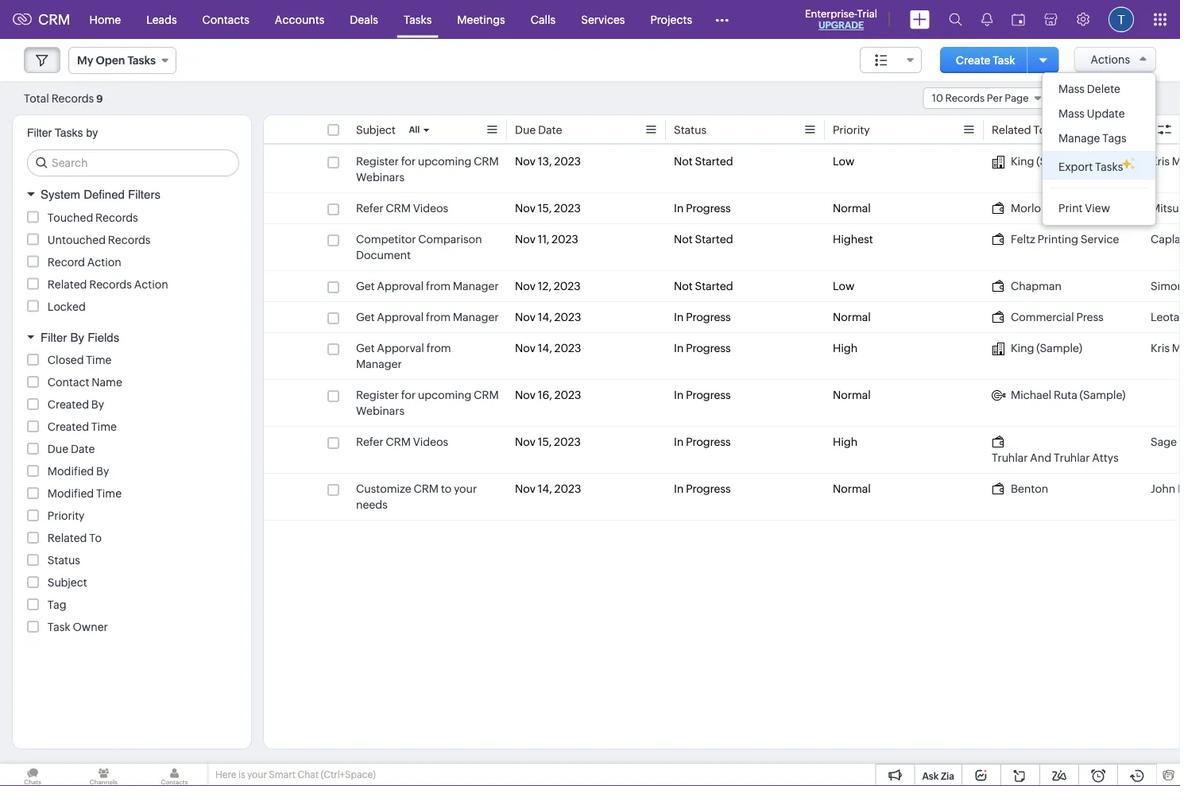 Task type: locate. For each thing, give the bounding box(es) containing it.
manager down comparison
[[453, 280, 499, 293]]

None field
[[860, 47, 922, 73]]

1 vertical spatial created
[[48, 421, 89, 433]]

4 nov from the top
[[515, 280, 536, 293]]

2023 for the customize crm to your needs link
[[555, 483, 581, 495]]

0 vertical spatial register for upcoming crm webinars
[[356, 155, 499, 184]]

low down highest
[[833, 280, 855, 293]]

1 normal from the top
[[833, 202, 871, 215]]

started for nov 12, 2023
[[695, 280, 733, 293]]

king (sample) down manage
[[1011, 155, 1083, 168]]

records down touched records
[[108, 233, 151, 246]]

tasks
[[404, 13, 432, 26], [128, 54, 156, 67], [55, 126, 83, 139], [1095, 161, 1124, 173]]

1 vertical spatial subject
[[48, 576, 87, 589]]

0 horizontal spatial task
[[48, 621, 70, 634]]

contacts image
[[142, 764, 207, 786]]

from right apporval
[[427, 342, 451, 355]]

task down tag
[[48, 621, 70, 634]]

0 horizontal spatial truhlar
[[992, 452, 1028, 464]]

feltz printing service link
[[992, 231, 1120, 247]]

normal
[[833, 202, 871, 215], [833, 311, 871, 324], [833, 389, 871, 401], [833, 483, 871, 495]]

approval up apporval
[[377, 311, 424, 324]]

related to
[[992, 124, 1046, 136], [48, 532, 102, 545]]

modified by
[[48, 465, 109, 478]]

tasks left by
[[55, 126, 83, 139]]

2 register for upcoming crm webinars link from the top
[[356, 387, 499, 419]]

enterprise-trial upgrade
[[805, 8, 878, 31]]

nov 15, 2023 up the nov 11, 2023
[[515, 202, 581, 215]]

2 webinars from the top
[[356, 405, 405, 417]]

1 vertical spatial low
[[833, 280, 855, 293]]

1 horizontal spatial your
[[454, 483, 477, 495]]

feltz printing service
[[1011, 233, 1120, 246]]

1 vertical spatial refer
[[356, 436, 384, 448]]

0 vertical spatial not
[[674, 155, 693, 168]]

1 refer crm videos link from the top
[[356, 200, 448, 216]]

2 get approval from manager link from the top
[[356, 309, 499, 325]]

5 in progress from the top
[[674, 436, 731, 448]]

related down modified time
[[48, 532, 87, 545]]

0 vertical spatial videos
[[413, 202, 448, 215]]

1 vertical spatial related
[[48, 278, 87, 291]]

get approval from manager link down competitor comparison document link on the left top of the page
[[356, 278, 499, 294]]

in progress for morlong
[[674, 202, 731, 215]]

1 king (sample) link from the top
[[992, 153, 1083, 169]]

date up nov 13, 2023
[[538, 124, 562, 136]]

3 in progress from the top
[[674, 342, 731, 355]]

nov up nov 16, 2023
[[515, 342, 536, 355]]

0 vertical spatial get approval from manager link
[[356, 278, 499, 294]]

related to down page
[[992, 124, 1046, 136]]

nov down nov 16, 2023
[[515, 436, 536, 448]]

not started for nov 13, 2023
[[674, 155, 733, 168]]

king (sample)
[[1011, 155, 1083, 168], [1011, 342, 1083, 355]]

(sample) down manage
[[1037, 155, 1083, 168]]

king (sample) for low
[[1011, 155, 1083, 168]]

3 from from the top
[[427, 342, 451, 355]]

2 kris m from the top
[[1151, 342, 1181, 355]]

5 in from the top
[[674, 436, 684, 448]]

2023 for get apporval from manager "link"
[[555, 342, 581, 355]]

1 mass from the top
[[1059, 83, 1085, 95]]

register up competitor
[[356, 155, 399, 168]]

king down commercial
[[1011, 342, 1035, 355]]

14,
[[538, 311, 552, 324], [538, 342, 552, 355], [538, 483, 552, 495]]

1 get approval from manager from the top
[[356, 280, 499, 293]]

in progress for michael
[[674, 389, 731, 401]]

1 vertical spatial king (sample)
[[1011, 342, 1083, 355]]

register for upcoming crm webinars
[[356, 155, 499, 184], [356, 389, 499, 417]]

not for nov 13, 2023
[[674, 155, 693, 168]]

2 low from the top
[[833, 280, 855, 293]]

progress for morlong
[[686, 202, 731, 215]]

1 in progress from the top
[[674, 202, 731, 215]]

page
[[1005, 92, 1029, 104]]

0 vertical spatial high
[[833, 342, 858, 355]]

upcoming down the "all"
[[418, 155, 472, 168]]

0 vertical spatial created
[[48, 398, 89, 411]]

actions
[[1091, 53, 1130, 66]]

get approval from manager
[[356, 280, 499, 293], [356, 311, 499, 324]]

1 register from the top
[[356, 155, 399, 168]]

by for created
[[91, 398, 104, 411]]

1 kris m from the top
[[1151, 155, 1181, 168]]

1 modified from the top
[[48, 465, 94, 478]]

9 up by
[[96, 93, 103, 105]]

0 vertical spatial refer
[[356, 202, 384, 215]]

0 vertical spatial from
[[426, 280, 451, 293]]

get for low
[[356, 280, 375, 293]]

2 14, from the top
[[538, 342, 552, 355]]

refer up customize
[[356, 436, 384, 448]]

refer
[[356, 202, 384, 215], [356, 436, 384, 448]]

2 m from the top
[[1172, 342, 1181, 355]]

webinars
[[356, 171, 405, 184], [356, 405, 405, 417]]

nov left 11,
[[515, 233, 536, 246]]

filter down total
[[27, 126, 52, 139]]

1 vertical spatial get approval from manager link
[[356, 309, 499, 325]]

nov down nov 12, 2023
[[515, 311, 536, 324]]

records for 10
[[946, 92, 985, 104]]

0 vertical spatial kris m link
[[1151, 153, 1181, 169]]

2 get approval from manager from the top
[[356, 311, 499, 324]]

1 vertical spatial due
[[48, 443, 68, 456]]

normal for commercial
[[833, 311, 871, 324]]

untouched
[[48, 233, 106, 246]]

0 vertical spatial kris m
[[1151, 155, 1181, 168]]

is
[[238, 770, 245, 780]]

1 truhlar from the left
[[992, 452, 1028, 464]]

chapman link
[[992, 278, 1062, 294]]

2 nov 14, 2023 from the top
[[515, 342, 581, 355]]

2 started from the top
[[695, 233, 733, 246]]

row group
[[264, 146, 1181, 521]]

chat
[[298, 770, 319, 780]]

1 vertical spatial manager
[[453, 311, 499, 324]]

15, up 11,
[[538, 202, 552, 215]]

benton link
[[992, 481, 1049, 497]]

1 high from the top
[[833, 342, 858, 355]]

0 vertical spatial m
[[1172, 155, 1181, 168]]

b
[[1178, 483, 1181, 495]]

for for nov 13, 2023
[[401, 155, 416, 168]]

m down leota link at the right of page
[[1172, 342, 1181, 355]]

2 nov from the top
[[515, 202, 536, 215]]

meetings
[[457, 13, 505, 26]]

3 not started from the top
[[674, 280, 733, 293]]

refer crm videos up competitor
[[356, 202, 448, 215]]

1 vertical spatial kris
[[1151, 342, 1170, 355]]

nov for 'morlong associates' link
[[515, 202, 536, 215]]

0 vertical spatial your
[[454, 483, 477, 495]]

2 upcoming from the top
[[418, 389, 472, 401]]

mass for mass update
[[1059, 107, 1085, 120]]

john b
[[1151, 483, 1181, 495]]

m for low
[[1172, 155, 1181, 168]]

2 nov 15, 2023 from the top
[[515, 436, 581, 448]]

get approval from manager up get apporval from manager "link"
[[356, 311, 499, 324]]

(sample) down the commercial press
[[1037, 342, 1083, 355]]

manager down apporval
[[356, 358, 402, 370]]

to
[[441, 483, 452, 495]]

1 vertical spatial time
[[91, 421, 117, 433]]

priority
[[833, 124, 870, 136], [48, 510, 85, 522]]

1 low from the top
[[833, 155, 855, 168]]

15, for high
[[538, 436, 552, 448]]

kris m link for low
[[1151, 153, 1181, 169]]

1 horizontal spatial 9
[[1087, 92, 1094, 105]]

nov
[[515, 155, 536, 168], [515, 202, 536, 215], [515, 233, 536, 246], [515, 280, 536, 293], [515, 311, 536, 324], [515, 342, 536, 355], [515, 389, 536, 401], [515, 436, 536, 448], [515, 483, 536, 495]]

nov for the truhlar and truhlar attys link
[[515, 436, 536, 448]]

3 not from the top
[[674, 280, 693, 293]]

Search text field
[[28, 150, 238, 176]]

1 horizontal spatial due
[[515, 124, 536, 136]]

services link
[[569, 0, 638, 39]]

2 king (sample) link from the top
[[992, 340, 1083, 356]]

print view
[[1059, 202, 1111, 215]]

truhlar and truhlar attys link
[[992, 434, 1135, 466]]

records right 10 on the top right of the page
[[946, 92, 985, 104]]

10 records per page
[[932, 92, 1029, 104]]

home
[[90, 13, 121, 26]]

manage tags
[[1059, 132, 1127, 145]]

webinars up competitor
[[356, 171, 405, 184]]

0 vertical spatial started
[[695, 155, 733, 168]]

2 king (sample) from the top
[[1011, 342, 1083, 355]]

2 refer from the top
[[356, 436, 384, 448]]

nov 15, 2023 down nov 16, 2023
[[515, 436, 581, 448]]

3 started from the top
[[695, 280, 733, 293]]

king for high
[[1011, 342, 1035, 355]]

0 vertical spatial manager
[[453, 280, 499, 293]]

1 refer crm videos from the top
[[356, 202, 448, 215]]

time down modified by
[[96, 487, 122, 500]]

12,
[[538, 280, 552, 293]]

nov for commercial press link
[[515, 311, 536, 324]]

2 modified from the top
[[48, 487, 94, 500]]

low up highest
[[833, 155, 855, 168]]

navigation
[[1102, 87, 1157, 110]]

3 get from the top
[[356, 342, 375, 355]]

2 vertical spatial from
[[427, 342, 451, 355]]

1 started from the top
[[695, 155, 733, 168]]

2 high from the top
[[833, 436, 858, 448]]

1 horizontal spatial status
[[674, 124, 707, 136]]

register for nov 16, 2023
[[356, 389, 399, 401]]

refer crm videos link up competitor
[[356, 200, 448, 216]]

0 horizontal spatial due date
[[48, 443, 95, 456]]

1 upcoming from the top
[[418, 155, 472, 168]]

status
[[674, 124, 707, 136], [48, 554, 80, 567]]

6 in progress from the top
[[674, 483, 731, 495]]

1 horizontal spatial to
[[1034, 124, 1046, 136]]

records for touched
[[95, 211, 138, 224]]

3 14, from the top
[[538, 483, 552, 495]]

kris m
[[1151, 155, 1181, 168], [1151, 342, 1181, 355]]

from inside get apporval from manager
[[427, 342, 451, 355]]

9 right -
[[1087, 92, 1094, 105]]

1 created from the top
[[48, 398, 89, 411]]

0 vertical spatial refer crm videos
[[356, 202, 448, 215]]

due up modified by
[[48, 443, 68, 456]]

2 not from the top
[[674, 233, 693, 246]]

0 vertical spatial 14,
[[538, 311, 552, 324]]

2 progress from the top
[[686, 311, 731, 324]]

approval down document
[[377, 280, 424, 293]]

projects link
[[638, 0, 705, 39]]

2023 for register for upcoming crm webinars link related to nov 16, 2023
[[555, 389, 581, 401]]

signals image
[[982, 13, 993, 26]]

2 15, from the top
[[538, 436, 552, 448]]

1 not from the top
[[674, 155, 693, 168]]

for down the "all"
[[401, 155, 416, 168]]

1 from from the top
[[426, 280, 451, 293]]

nov 14, 2023
[[515, 311, 581, 324], [515, 342, 581, 355], [515, 483, 581, 495]]

0 vertical spatial filter
[[27, 126, 52, 139]]

2 vertical spatial not
[[674, 280, 693, 293]]

15, down 16,
[[538, 436, 552, 448]]

in for morlong
[[674, 202, 684, 215]]

0 vertical spatial 15,
[[538, 202, 552, 215]]

0 vertical spatial time
[[86, 354, 112, 366]]

zia
[[941, 771, 955, 781]]

time down the created by
[[91, 421, 117, 433]]

fields
[[88, 330, 119, 344]]

created down the created by
[[48, 421, 89, 433]]

task right create
[[993, 54, 1016, 66]]

0 vertical spatial task
[[993, 54, 1016, 66]]

high for king (sample)
[[833, 342, 858, 355]]

2023 for high refer crm videos link
[[554, 436, 581, 448]]

0 vertical spatial due date
[[515, 124, 562, 136]]

1 vertical spatial your
[[247, 770, 267, 780]]

not for nov 12, 2023
[[674, 280, 693, 293]]

1 vertical spatial 15,
[[538, 436, 552, 448]]

kris m down conta
[[1151, 155, 1181, 168]]

2 truhlar from the left
[[1054, 452, 1090, 464]]

2 register from the top
[[356, 389, 399, 401]]

manager up get apporval from manager "link"
[[453, 311, 499, 324]]

in for michael
[[674, 389, 684, 401]]

1 get from the top
[[356, 280, 375, 293]]

due
[[515, 124, 536, 136], [48, 443, 68, 456]]

0 vertical spatial refer crm videos link
[[356, 200, 448, 216]]

5 progress from the top
[[686, 436, 731, 448]]

manager for low
[[453, 280, 499, 293]]

related down page
[[992, 124, 1032, 136]]

related to down modified time
[[48, 532, 102, 545]]

0 vertical spatial low
[[833, 155, 855, 168]]

kris
[[1151, 155, 1170, 168], [1151, 342, 1170, 355]]

5 nov from the top
[[515, 311, 536, 324]]

records down defined
[[95, 211, 138, 224]]

created for created time
[[48, 421, 89, 433]]

time
[[86, 354, 112, 366], [91, 421, 117, 433], [96, 487, 122, 500]]

customize
[[356, 483, 411, 495]]

6 in from the top
[[674, 483, 684, 495]]

action up filter by fields dropdown button
[[134, 278, 168, 291]]

started for nov 11, 2023
[[695, 233, 733, 246]]

0 vertical spatial get
[[356, 280, 375, 293]]

here
[[215, 770, 236, 780]]

videos up comparison
[[413, 202, 448, 215]]

nov 15, 2023 for high
[[515, 436, 581, 448]]

2 vertical spatial started
[[695, 280, 733, 293]]

1 kris from the top
[[1151, 155, 1170, 168]]

filter
[[27, 126, 52, 139], [41, 330, 67, 344]]

3 nov from the top
[[515, 233, 536, 246]]

king for low
[[1011, 155, 1035, 168]]

crm
[[38, 11, 70, 28], [474, 155, 499, 168], [386, 202, 411, 215], [474, 389, 499, 401], [386, 436, 411, 448], [414, 483, 439, 495]]

nov left 13,
[[515, 155, 536, 168]]

upcoming down get apporval from manager "link"
[[418, 389, 472, 401]]

1 not started from the top
[[674, 155, 733, 168]]

0 vertical spatial king (sample)
[[1011, 155, 1083, 168]]

refer crm videos for high
[[356, 436, 448, 448]]

kris down conta
[[1151, 155, 1170, 168]]

records for untouched
[[108, 233, 151, 246]]

1 videos from the top
[[413, 202, 448, 215]]

nov 11, 2023
[[515, 233, 579, 246]]

created for created by
[[48, 398, 89, 411]]

records up filter tasks by
[[51, 92, 94, 105]]

mass inside 'link'
[[1059, 83, 1085, 95]]

low
[[833, 155, 855, 168], [833, 280, 855, 293]]

crm left 16,
[[474, 389, 499, 401]]

due date up modified by
[[48, 443, 95, 456]]

2 normal from the top
[[833, 311, 871, 324]]

tags
[[1103, 132, 1127, 145]]

1 horizontal spatial priority
[[833, 124, 870, 136]]

1 vertical spatial high
[[833, 436, 858, 448]]

task
[[993, 54, 1016, 66], [48, 621, 70, 634]]

filter inside dropdown button
[[41, 330, 67, 344]]

get inside get apporval from manager
[[356, 342, 375, 355]]

nov up the nov 11, 2023
[[515, 202, 536, 215]]

sage w
[[1151, 436, 1181, 448]]

records inside field
[[946, 92, 985, 104]]

get down document
[[356, 280, 375, 293]]

closed time
[[48, 354, 112, 366]]

mass update
[[1059, 107, 1125, 120]]

by up modified time
[[96, 465, 109, 478]]

9 nov from the top
[[515, 483, 536, 495]]

1 get approval from manager link from the top
[[356, 278, 499, 294]]

get for high
[[356, 342, 375, 355]]

0 vertical spatial upcoming
[[418, 155, 472, 168]]

king (sample) link up "morlong"
[[992, 153, 1083, 169]]

2 in progress from the top
[[674, 311, 731, 324]]

1 vertical spatial 14,
[[538, 342, 552, 355]]

1 horizontal spatial truhlar
[[1054, 452, 1090, 464]]

your right is
[[247, 770, 267, 780]]

9 for total records 9
[[96, 93, 103, 105]]

get approval from manager for nov 12, 2023
[[356, 280, 499, 293]]

1 for from the top
[[401, 155, 416, 168]]

nov right to
[[515, 483, 536, 495]]

crm up competitor
[[386, 202, 411, 215]]

from up get apporval from manager "link"
[[426, 311, 451, 324]]

2 videos from the top
[[413, 436, 448, 448]]

king (sample) link down commercial
[[992, 340, 1083, 356]]

nov left the 12,
[[515, 280, 536, 293]]

open
[[96, 54, 125, 67]]

1 nov 14, 2023 from the top
[[515, 311, 581, 324]]

1 vertical spatial started
[[695, 233, 733, 246]]

competitor comparison document link
[[356, 231, 499, 263]]

0 vertical spatial not started
[[674, 155, 733, 168]]

2 vertical spatial nov 14, 2023
[[515, 483, 581, 495]]

1 approval from the top
[[377, 280, 424, 293]]

accounts
[[275, 13, 325, 26]]

mass
[[1059, 83, 1085, 95], [1059, 107, 1085, 120]]

0 vertical spatial nov 14, 2023
[[515, 311, 581, 324]]

kris m link down conta
[[1151, 153, 1181, 169]]

1 vertical spatial register for upcoming crm webinars
[[356, 389, 499, 417]]

from down competitor comparison document link on the left top of the page
[[426, 280, 451, 293]]

1 vertical spatial m
[[1172, 342, 1181, 355]]

0 vertical spatial for
[[401, 155, 416, 168]]

1 horizontal spatial task
[[993, 54, 1016, 66]]

2 kris from the top
[[1151, 342, 1170, 355]]

1 m from the top
[[1172, 155, 1181, 168]]

get for normal
[[356, 311, 375, 324]]

videos up to
[[413, 436, 448, 448]]

1 vertical spatial modified
[[48, 487, 94, 500]]

2 king from the top
[[1011, 342, 1035, 355]]

2 from from the top
[[426, 311, 451, 324]]

1 horizontal spatial subject
[[356, 124, 396, 136]]

1 vertical spatial get
[[356, 311, 375, 324]]

0 horizontal spatial action
[[87, 256, 121, 268]]

(sample) for low
[[1037, 155, 1083, 168]]

1 vertical spatial mass
[[1059, 107, 1085, 120]]

filter for filter tasks by
[[27, 126, 52, 139]]

1 king from the top
[[1011, 155, 1035, 168]]

due date
[[515, 124, 562, 136], [48, 443, 95, 456]]

manager inside get apporval from manager
[[356, 358, 402, 370]]

register down get apporval from manager
[[356, 389, 399, 401]]

manager
[[453, 280, 499, 293], [453, 311, 499, 324], [356, 358, 402, 370]]

refer crm videos up customize
[[356, 436, 448, 448]]

profile element
[[1099, 0, 1144, 39]]

0 horizontal spatial to
[[89, 532, 102, 545]]

nov left 16,
[[515, 389, 536, 401]]

kris m down leota link at the right of page
[[1151, 342, 1181, 355]]

1 vertical spatial approval
[[377, 311, 424, 324]]

comparison
[[418, 233, 482, 246]]

1 vertical spatial by
[[91, 398, 104, 411]]

videos
[[413, 202, 448, 215], [413, 436, 448, 448]]

2 mass from the top
[[1059, 107, 1085, 120]]

0 vertical spatial mass
[[1059, 83, 1085, 95]]

0 vertical spatial nov 15, 2023
[[515, 202, 581, 215]]

crm left to
[[414, 483, 439, 495]]

kris m link down leota link at the right of page
[[1151, 340, 1181, 356]]

to down modified time
[[89, 532, 102, 545]]

tasks link
[[391, 0, 445, 39]]

1 kris m link from the top
[[1151, 153, 1181, 169]]

1 vertical spatial due date
[[48, 443, 95, 456]]

approval
[[377, 280, 424, 293], [377, 311, 424, 324]]

deals
[[350, 13, 378, 26]]

mitsue
[[1151, 202, 1181, 215]]

My Open Tasks field
[[68, 47, 176, 74]]

by up closed time
[[70, 330, 84, 344]]

refer crm videos link up customize
[[356, 434, 448, 450]]

time for closed time
[[86, 354, 112, 366]]

2 refer crm videos from the top
[[356, 436, 448, 448]]

not started for nov 11, 2023
[[674, 233, 733, 246]]

0 vertical spatial king
[[1011, 155, 1035, 168]]

system defined filters button
[[13, 180, 251, 209]]

2 vertical spatial 14,
[[538, 483, 552, 495]]

approval for nov 14, 2023
[[377, 311, 424, 324]]

by inside dropdown button
[[70, 330, 84, 344]]

manager for normal
[[453, 311, 499, 324]]

videos for high
[[413, 436, 448, 448]]

register for upcoming crm webinars link down the "all"
[[356, 153, 499, 185]]

2 in from the top
[[674, 311, 684, 324]]

2 not started from the top
[[674, 233, 733, 246]]

subject
[[356, 124, 396, 136], [48, 576, 87, 589]]

4 progress from the top
[[686, 389, 731, 401]]

mass for mass delete
[[1059, 83, 1085, 95]]

low for chapman
[[833, 280, 855, 293]]

1 horizontal spatial related to
[[992, 124, 1046, 136]]

1 vertical spatial (sample)
[[1037, 342, 1083, 355]]

truhlar right "and"
[[1054, 452, 1090, 464]]

0 vertical spatial register for upcoming crm webinars link
[[356, 153, 499, 185]]

tasks right open
[[128, 54, 156, 67]]

modified up modified time
[[48, 465, 94, 478]]

14, for get approval from manager
[[538, 311, 552, 324]]

your right to
[[454, 483, 477, 495]]

1 vertical spatial priority
[[48, 510, 85, 522]]

upcoming for nov 16, 2023
[[418, 389, 472, 401]]

1 progress from the top
[[686, 202, 731, 215]]

delete
[[1087, 83, 1121, 95]]

0 horizontal spatial status
[[48, 554, 80, 567]]

2 for from the top
[[401, 389, 416, 401]]

videos for normal
[[413, 202, 448, 215]]

subject left the "all"
[[356, 124, 396, 136]]

2 kris m link from the top
[[1151, 340, 1181, 356]]

get left apporval
[[356, 342, 375, 355]]

3 nov 14, 2023 from the top
[[515, 483, 581, 495]]

14, for get apporval from manager
[[538, 342, 552, 355]]

not started for nov 12, 2023
[[674, 280, 733, 293]]

1 vertical spatial nov 15, 2023
[[515, 436, 581, 448]]

m for high
[[1172, 342, 1181, 355]]

2 approval from the top
[[377, 311, 424, 324]]

2 created from the top
[[48, 421, 89, 433]]

date
[[538, 124, 562, 136], [71, 443, 95, 456]]

in progress for commercial
[[674, 311, 731, 324]]

by
[[86, 126, 98, 139]]

modified down modified by
[[48, 487, 94, 500]]

nov 14, 2023 for get apporval from manager
[[515, 342, 581, 355]]

0 vertical spatial priority
[[833, 124, 870, 136]]

16,
[[538, 389, 552, 401]]

7 nov from the top
[[515, 389, 536, 401]]

3 progress from the top
[[686, 342, 731, 355]]

created down contact
[[48, 398, 89, 411]]

1 15, from the top
[[538, 202, 552, 215]]

4 in progress from the top
[[674, 389, 731, 401]]

not for nov 11, 2023
[[674, 233, 693, 246]]

1 vertical spatial related to
[[48, 532, 102, 545]]

1 refer from the top
[[356, 202, 384, 215]]

0 vertical spatial date
[[538, 124, 562, 136]]

due date up 13,
[[515, 124, 562, 136]]

normal for morlong
[[833, 202, 871, 215]]

2 register for upcoming crm webinars from the top
[[356, 389, 499, 417]]

2 get from the top
[[356, 311, 375, 324]]

morlong associates
[[1011, 202, 1113, 215]]

1 vertical spatial not started
[[674, 233, 733, 246]]

attys
[[1093, 452, 1119, 464]]

total records 9
[[24, 92, 103, 105]]

Other Modules field
[[705, 7, 739, 32]]

1 horizontal spatial date
[[538, 124, 562, 136]]

(sample) for high
[[1037, 342, 1083, 355]]

calls
[[531, 13, 556, 26]]

2 vertical spatial not started
[[674, 280, 733, 293]]

1 webinars from the top
[[356, 171, 405, 184]]

3 in from the top
[[674, 342, 684, 355]]

1 vertical spatial videos
[[413, 436, 448, 448]]

action up related records action
[[87, 256, 121, 268]]

0 vertical spatial subject
[[356, 124, 396, 136]]

in progress for king
[[674, 342, 731, 355]]

9 inside total records 9
[[96, 93, 103, 105]]

in for truhlar
[[674, 436, 684, 448]]

webinars down get apporval from manager
[[356, 405, 405, 417]]

1 14, from the top
[[538, 311, 552, 324]]

sage w link
[[1151, 434, 1181, 450]]

related up locked
[[48, 278, 87, 291]]

get up get apporval from manager
[[356, 311, 375, 324]]

filter up closed
[[41, 330, 67, 344]]

1 register for upcoming crm webinars from the top
[[356, 155, 499, 184]]

1 vertical spatial webinars
[[356, 405, 405, 417]]

m down conta
[[1172, 155, 1181, 168]]

0 horizontal spatial due
[[48, 443, 68, 456]]

1 king (sample) from the top
[[1011, 155, 1083, 168]]

enterprise-
[[805, 8, 857, 19]]

get approval from manager link up get apporval from manager "link"
[[356, 309, 499, 325]]

get approval from manager link for nov 12, 2023
[[356, 278, 499, 294]]



Task type: vqa. For each thing, say whether or not it's contained in the screenshot.


Task type: describe. For each thing, give the bounding box(es) containing it.
2 vertical spatial (sample)
[[1080, 389, 1126, 401]]

task owner
[[48, 621, 108, 634]]

modified for modified by
[[48, 465, 94, 478]]

1 nov from the top
[[515, 155, 536, 168]]

progress for commercial
[[686, 311, 731, 324]]

highest
[[833, 233, 873, 246]]

task inside button
[[993, 54, 1016, 66]]

nov for michael ruta (sample) link
[[515, 389, 536, 401]]

time for modified time
[[96, 487, 122, 500]]

from for high
[[427, 342, 451, 355]]

1 vertical spatial action
[[134, 278, 168, 291]]

filters
[[128, 188, 160, 202]]

king (sample) link for low
[[992, 153, 1083, 169]]

high for truhlar and truhlar attys
[[833, 436, 858, 448]]

locked
[[48, 300, 86, 313]]

refer crm videos link for normal
[[356, 200, 448, 216]]

0 vertical spatial related to
[[992, 124, 1046, 136]]

upgrade
[[819, 20, 864, 31]]

crm left 13,
[[474, 155, 499, 168]]

low for king (sample)
[[833, 155, 855, 168]]

nov 16, 2023
[[515, 389, 581, 401]]

nov for feltz printing service link
[[515, 233, 536, 246]]

get approval from manager for nov 14, 2023
[[356, 311, 499, 324]]

w
[[1180, 436, 1181, 448]]

nov 12, 2023
[[515, 280, 581, 293]]

register for upcoming crm webinars for nov 16, 2023
[[356, 389, 499, 417]]

michael
[[1011, 389, 1052, 401]]

nov 13, 2023
[[515, 155, 581, 168]]

manage tags link
[[1043, 126, 1156, 151]]

closed
[[48, 354, 84, 366]]

projects
[[651, 13, 692, 26]]

filter for filter by fields
[[41, 330, 67, 344]]

webinars for nov 13, 2023
[[356, 171, 405, 184]]

-
[[1080, 92, 1084, 105]]

records for total
[[51, 92, 94, 105]]

here is your smart chat (ctrl+space)
[[215, 770, 376, 780]]

create
[[956, 54, 991, 66]]

service
[[1081, 233, 1120, 246]]

commercial press
[[1011, 311, 1104, 324]]

leota
[[1151, 311, 1180, 324]]

export tasks
[[1059, 161, 1124, 173]]

home link
[[77, 0, 134, 39]]

refer crm videos for normal
[[356, 202, 448, 215]]

crm left home
[[38, 11, 70, 28]]

nov 14, 2023 for get approval from manager
[[515, 311, 581, 324]]

defined
[[84, 188, 125, 202]]

1 vertical spatial to
[[89, 532, 102, 545]]

leads
[[146, 13, 177, 26]]

14, for customize crm to your needs
[[538, 483, 552, 495]]

view
[[1085, 202, 1111, 215]]

name
[[92, 376, 122, 389]]

mass delete
[[1059, 83, 1121, 95]]

kris m link for high
[[1151, 340, 1181, 356]]

apporval
[[377, 342, 424, 355]]

in for king
[[674, 342, 684, 355]]

system defined filters
[[41, 188, 160, 202]]

king (sample) link for high
[[992, 340, 1083, 356]]

register for upcoming crm webinars link for nov 16, 2023
[[356, 387, 499, 419]]

get approval from manager link for nov 14, 2023
[[356, 309, 499, 325]]

services
[[581, 13, 625, 26]]

untouched records
[[48, 233, 151, 246]]

tasks right deals
[[404, 13, 432, 26]]

manage
[[1059, 132, 1101, 145]]

0 vertical spatial due
[[515, 124, 536, 136]]

filter by fields
[[41, 330, 119, 344]]

chapman
[[1011, 280, 1062, 293]]

crm link
[[13, 11, 70, 28]]

competitor
[[356, 233, 416, 246]]

record
[[48, 256, 85, 268]]

capla link
[[1151, 231, 1181, 247]]

simon link
[[1151, 278, 1181, 294]]

0 horizontal spatial subject
[[48, 576, 87, 589]]

refer for normal
[[356, 202, 384, 215]]

ask
[[923, 771, 939, 781]]

register for upcoming crm webinars link for nov 13, 2023
[[356, 153, 499, 185]]

modified time
[[48, 487, 122, 500]]

register for upcoming crm webinars for nov 13, 2023
[[356, 155, 499, 184]]

4 normal from the top
[[833, 483, 871, 495]]

1 horizontal spatial due date
[[515, 124, 562, 136]]

0 vertical spatial to
[[1034, 124, 1046, 136]]

tasks down tags
[[1095, 161, 1124, 173]]

0 horizontal spatial your
[[247, 770, 267, 780]]

leota 
[[1151, 311, 1181, 324]]

export
[[1059, 161, 1093, 173]]

from for low
[[426, 280, 451, 293]]

6 progress from the top
[[686, 483, 731, 495]]

row group containing register for upcoming crm webinars
[[264, 146, 1181, 521]]

progress for truhlar
[[686, 436, 731, 448]]

0 vertical spatial action
[[87, 256, 121, 268]]

signals element
[[972, 0, 1002, 39]]

chats image
[[0, 764, 65, 786]]

by for filter
[[70, 330, 84, 344]]

contacts link
[[190, 0, 262, 39]]

2 vertical spatial related
[[48, 532, 87, 545]]

normal for michael
[[833, 389, 871, 401]]

ask zia
[[923, 771, 955, 781]]

2023 for refer crm videos link corresponding to normal
[[554, 202, 581, 215]]

morlong associates link
[[992, 200, 1113, 216]]

create menu image
[[910, 10, 930, 29]]

get apporval from manager
[[356, 342, 451, 370]]

1 vertical spatial task
[[48, 621, 70, 634]]

sage
[[1151, 436, 1177, 448]]

competitor comparison document
[[356, 233, 482, 262]]

10
[[932, 92, 943, 104]]

create task button
[[940, 47, 1032, 73]]

from for normal
[[426, 311, 451, 324]]

progress for michael
[[686, 389, 731, 401]]

size image
[[875, 53, 888, 68]]

michael ruta (sample) link
[[992, 387, 1126, 403]]

ruta
[[1054, 389, 1078, 401]]

in progress for truhlar
[[674, 436, 731, 448]]

search element
[[940, 0, 972, 39]]

touched records
[[48, 211, 138, 224]]

2023 for competitor comparison document link on the left top of the page
[[552, 233, 579, 246]]

per
[[987, 92, 1003, 104]]

kris m for high
[[1151, 342, 1181, 355]]

tasks inside field
[[128, 54, 156, 67]]

for for nov 16, 2023
[[401, 389, 416, 401]]

register for nov 13, 2023
[[356, 155, 399, 168]]

all
[[409, 125, 420, 135]]

calls link
[[518, 0, 569, 39]]

commercial
[[1011, 311, 1074, 324]]

contacts
[[202, 13, 249, 26]]

crm up customize
[[386, 436, 411, 448]]

manager for high
[[356, 358, 402, 370]]

leota link
[[1151, 309, 1181, 325]]

printing
[[1038, 233, 1079, 246]]

john
[[1151, 483, 1176, 495]]

leads link
[[134, 0, 190, 39]]

simon
[[1151, 280, 1181, 293]]

6 nov from the top
[[515, 342, 536, 355]]

filter tasks by
[[27, 126, 98, 139]]

related records action
[[48, 278, 168, 291]]

progress for king
[[686, 342, 731, 355]]

accounts link
[[262, 0, 337, 39]]

my
[[77, 54, 93, 67]]

create menu element
[[901, 0, 940, 39]]

conta
[[1151, 124, 1181, 136]]

1 - 9
[[1073, 92, 1094, 105]]

kris for high
[[1151, 342, 1170, 355]]

refer crm videos link for high
[[356, 434, 448, 450]]

started for nov 13, 2023
[[695, 155, 733, 168]]

your inside customize crm to your needs
[[454, 483, 477, 495]]

update
[[1087, 107, 1125, 120]]

approval for nov 12, 2023
[[377, 280, 424, 293]]

calendar image
[[1012, 13, 1025, 26]]

tag
[[48, 599, 66, 611]]

1 vertical spatial status
[[48, 554, 80, 567]]

upcoming for nov 13, 2023
[[418, 155, 472, 168]]

system
[[41, 188, 80, 202]]

nov for chapman link
[[515, 280, 536, 293]]

0 vertical spatial status
[[674, 124, 707, 136]]

nov 15, 2023 for normal
[[515, 202, 581, 215]]

search image
[[949, 13, 963, 26]]

channels image
[[71, 764, 136, 786]]

9 for 1 - 9
[[1087, 92, 1094, 105]]

benton
[[1011, 483, 1049, 495]]

document
[[356, 249, 411, 262]]

0 vertical spatial related
[[992, 124, 1032, 136]]

print
[[1059, 202, 1083, 215]]

nov 14, 2023 for customize crm to your needs
[[515, 483, 581, 495]]

profile image
[[1109, 7, 1134, 32]]

0 horizontal spatial date
[[71, 443, 95, 456]]

get apporval from manager link
[[356, 340, 499, 372]]

in for commercial
[[674, 311, 684, 324]]

0 horizontal spatial related to
[[48, 532, 102, 545]]

mass delete link
[[1043, 77, 1156, 102]]

customize crm to your needs
[[356, 483, 477, 511]]

records for related
[[89, 278, 132, 291]]

nov for 'benton' link
[[515, 483, 536, 495]]

refer for high
[[356, 436, 384, 448]]

crm inside customize crm to your needs
[[414, 483, 439, 495]]

john b link
[[1151, 481, 1181, 497]]

commercial press link
[[992, 309, 1104, 325]]

trial
[[857, 8, 878, 19]]

press
[[1077, 311, 1104, 324]]

10 Records Per Page field
[[923, 87, 1050, 109]]



